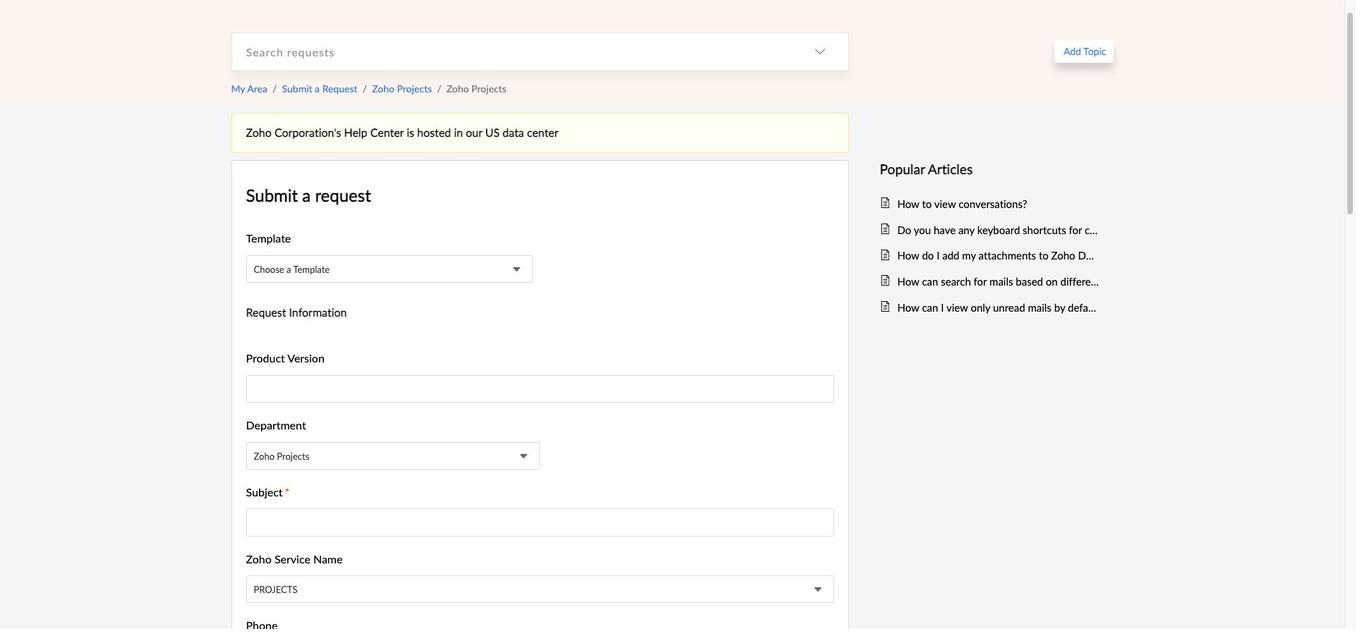 Task type: describe. For each thing, give the bounding box(es) containing it.
choose category image
[[814, 46, 825, 57]]



Task type: vqa. For each thing, say whether or not it's contained in the screenshot.
search requests FIELD
yes



Task type: locate. For each thing, give the bounding box(es) containing it.
choose category element
[[792, 33, 848, 70]]

Search requests  field
[[232, 33, 792, 70]]

heading
[[880, 159, 1099, 180]]



